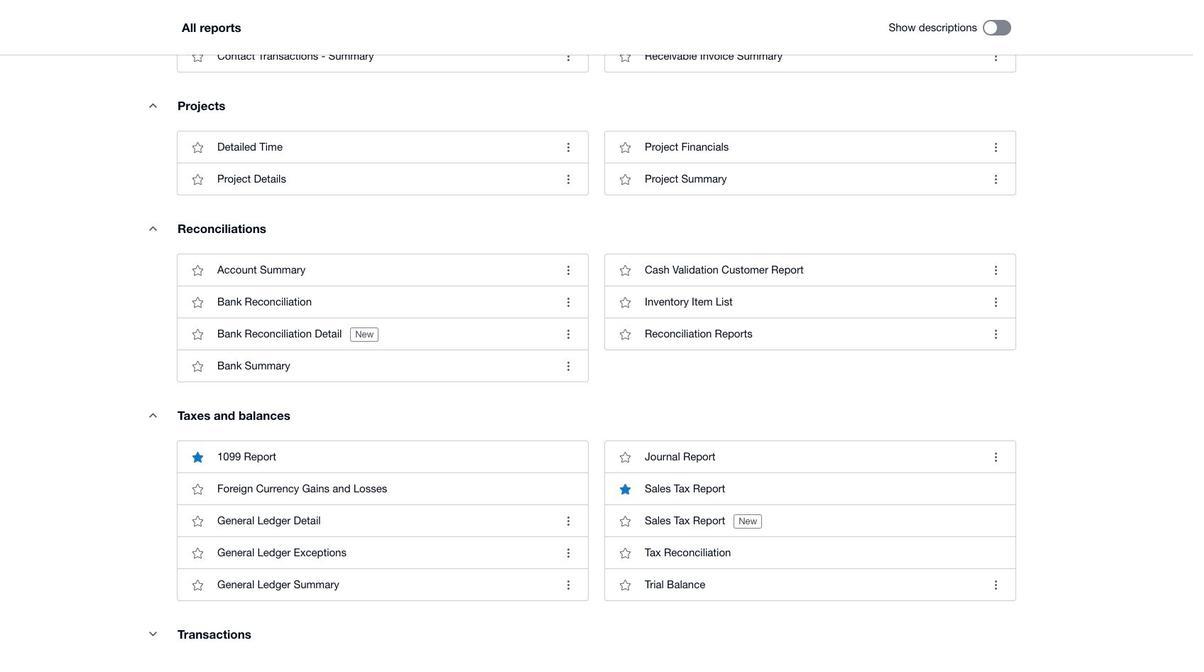 Task type: describe. For each thing, give the bounding box(es) containing it.
1 expand report group image from the top
[[139, 214, 167, 242]]

expand report group image
[[139, 91, 167, 120]]

2 expand report group image from the top
[[139, 401, 167, 429]]

remove favorite image
[[611, 475, 639, 503]]



Task type: vqa. For each thing, say whether or not it's contained in the screenshot.
More Options image
yes



Task type: locate. For each thing, give the bounding box(es) containing it.
1 vertical spatial expand report group image
[[139, 401, 167, 429]]

0 vertical spatial expand report group image
[[139, 214, 167, 242]]

remove favorite image
[[183, 443, 212, 471]]

collapse report group image
[[139, 620, 167, 648]]

more options image
[[554, 42, 583, 71], [982, 133, 1010, 161], [554, 165, 583, 193], [554, 256, 583, 284], [554, 288, 583, 316], [554, 352, 583, 380]]

favorite image
[[183, 42, 212, 71], [611, 42, 639, 71], [183, 165, 212, 193], [183, 256, 212, 284], [611, 256, 639, 284], [183, 320, 212, 348], [611, 320, 639, 348], [183, 352, 212, 380], [611, 443, 639, 471], [183, 507, 212, 535], [611, 539, 639, 567]]

favorite image
[[183, 133, 212, 161], [611, 133, 639, 161], [611, 165, 639, 193], [183, 288, 212, 316], [611, 288, 639, 316], [183, 475, 212, 503], [611, 507, 639, 535], [183, 539, 212, 567], [183, 571, 212, 599], [611, 571, 639, 599]]

more options image
[[982, 42, 1010, 71], [554, 133, 583, 161], [554, 320, 583, 348], [554, 507, 583, 535], [554, 539, 583, 567], [554, 571, 583, 599]]

expand report group image
[[139, 214, 167, 242], [139, 401, 167, 429]]



